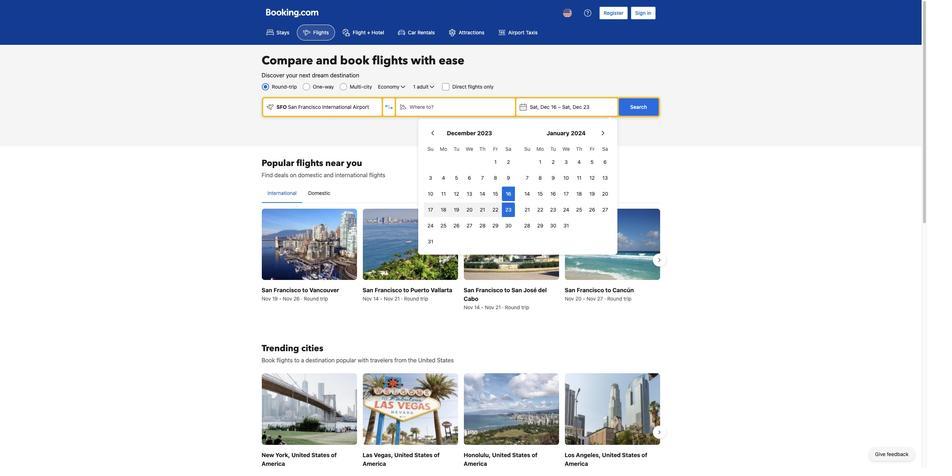 Task type: vqa. For each thing, say whether or not it's contained in the screenshot.
very in " I found it very conveniently located to Yankee Stadium, the Cloisters and many delicious restaurants.
no



Task type: locate. For each thing, give the bounding box(es) containing it.
1 December 2023 checkbox
[[489, 155, 502, 169]]

13 for 13 january 2024 checkbox
[[602, 175, 608, 181]]

14 inside checkbox
[[480, 191, 485, 197]]

to inside san francisco to puerto vallarta nov 14 - nov 21 · round trip
[[403, 287, 409, 294]]

1 vertical spatial region
[[256, 371, 666, 469]]

register
[[604, 10, 624, 16]]

san for san francisco to cancún
[[565, 287, 575, 294]]

6 right 5 january 2024 checkbox
[[604, 159, 607, 165]]

flights up economy
[[372, 53, 408, 69]]

0 vertical spatial 13
[[602, 175, 608, 181]]

tu down the december
[[454, 146, 459, 152]]

24 December 2023 checkbox
[[424, 219, 437, 233]]

27 inside the san francisco to cancún nov 20 - nov 27 · round trip
[[597, 296, 603, 302]]

1 vertical spatial 6
[[468, 175, 471, 181]]

you
[[346, 158, 362, 169]]

0 horizontal spatial 23
[[505, 207, 512, 213]]

0 horizontal spatial 11
[[441, 191, 446, 197]]

to inside trending cities book flights to a destination popular with travelers from the united states
[[294, 358, 300, 364]]

1 grid from the left
[[424, 142, 515, 249]]

tab list
[[262, 184, 660, 204]]

1 horizontal spatial su
[[524, 146, 530, 152]]

26
[[589, 207, 595, 213], [453, 223, 460, 229], [293, 296, 300, 302]]

destination up multi- on the top left
[[330, 72, 359, 79]]

0 vertical spatial region
[[256, 206, 666, 314]]

·
[[301, 296, 302, 302], [401, 296, 403, 302], [604, 296, 606, 302], [502, 305, 504, 311]]

0 horizontal spatial 18
[[441, 207, 446, 213]]

0 horizontal spatial 12
[[454, 191, 459, 197]]

2 vertical spatial 27
[[597, 296, 603, 302]]

20 for 20 option
[[602, 191, 608, 197]]

19 January 2024 checkbox
[[586, 187, 599, 201]]

9 inside checkbox
[[552, 175, 555, 181]]

8 January 2024 checkbox
[[534, 171, 547, 185]]

su up 7 checkbox
[[524, 146, 530, 152]]

hotel
[[372, 29, 384, 35]]

give feedback
[[875, 452, 909, 458]]

21 inside san francisco to puerto vallarta nov 14 - nov 21 · round trip
[[394, 296, 400, 302]]

1 horizontal spatial we
[[562, 146, 570, 152]]

1 vertical spatial 24
[[427, 223, 434, 229]]

international down deals
[[267, 190, 297, 196]]

23 right "22" checkbox on the right of the page
[[550, 207, 556, 213]]

sign in
[[635, 10, 651, 16]]

10
[[563, 175, 569, 181], [428, 191, 433, 197]]

new york, united states of america link
[[262, 374, 357, 469]]

0 horizontal spatial 7
[[481, 175, 484, 181]]

1 2 from the left
[[507, 159, 510, 165]]

3 right 2 checkbox
[[565, 159, 568, 165]]

to inside the san francisco to cancún nov 20 - nov 27 · round trip
[[605, 287, 611, 294]]

2 inside option
[[507, 159, 510, 165]]

24 January 2024 checkbox
[[560, 203, 573, 217]]

2 22 from the left
[[537, 207, 543, 213]]

24 right 23 option
[[563, 207, 569, 213]]

san francisco to cancún nov 20 - nov 27 · round trip
[[565, 287, 634, 302]]

22 for 22 option
[[492, 207, 498, 213]]

11 for 11 checkbox
[[577, 175, 581, 181]]

30
[[505, 223, 512, 229], [550, 223, 556, 229]]

las vegas, united states of america image
[[363, 374, 458, 445]]

cancún
[[613, 287, 634, 294]]

0 horizontal spatial 4
[[442, 175, 445, 181]]

30 inside checkbox
[[550, 223, 556, 229]]

6 inside 6 option
[[468, 175, 471, 181]]

5 right 4 checkbox
[[455, 175, 458, 181]]

1 horizontal spatial dec
[[573, 104, 582, 110]]

0 vertical spatial 3
[[565, 159, 568, 165]]

america for los
[[565, 461, 588, 467]]

1 vertical spatial 12
[[454, 191, 459, 197]]

12 inside option
[[454, 191, 459, 197]]

1 america from the left
[[262, 461, 285, 467]]

26 December 2023 checkbox
[[450, 219, 463, 233]]

with right popular
[[358, 358, 369, 364]]

0 vertical spatial and
[[316, 53, 337, 69]]

trip inside san francisco to puerto vallarta nov 14 - nov 21 · round trip
[[420, 296, 428, 302]]

2 9 from the left
[[552, 175, 555, 181]]

0 vertical spatial 12
[[589, 175, 595, 181]]

sat, left "–"
[[530, 104, 539, 110]]

1 horizontal spatial grid
[[521, 142, 612, 233]]

san inside "san francisco to vancouver nov 19 - nov 26 · round trip"
[[262, 287, 272, 294]]

0 horizontal spatial 28
[[479, 223, 486, 229]]

0 vertical spatial 11
[[577, 175, 581, 181]]

sa for 2023
[[505, 146, 511, 152]]

to left puerto at the bottom left
[[403, 287, 409, 294]]

1 vertical spatial airport
[[353, 104, 369, 110]]

5 inside 5 january 2024 checkbox
[[591, 159, 594, 165]]

airport down multi-city
[[353, 104, 369, 110]]

honolulu, united states of america
[[464, 452, 537, 467]]

16 inside option
[[550, 191, 556, 197]]

tu up 2 checkbox
[[550, 146, 556, 152]]

mo up '1 january 2024' checkbox
[[537, 146, 544, 152]]

4 for 4 checkbox
[[442, 175, 445, 181]]

0 horizontal spatial 31
[[428, 239, 433, 245]]

of
[[331, 452, 337, 459], [434, 452, 440, 459], [532, 452, 537, 459], [642, 452, 647, 459]]

18 December 2023 checkbox
[[437, 203, 450, 217]]

0 vertical spatial 26
[[589, 207, 595, 213]]

america down new
[[262, 461, 285, 467]]

1 horizontal spatial 30
[[550, 223, 556, 229]]

states inside los angeles, united states of america
[[622, 452, 640, 459]]

america down honolulu,
[[464, 461, 487, 467]]

1 we from the left
[[466, 146, 473, 152]]

0 vertical spatial 18
[[576, 191, 582, 197]]

21 January 2024 checkbox
[[521, 203, 534, 217]]

15 right 14 january 2024 option
[[538, 191, 543, 197]]

7 inside option
[[481, 175, 484, 181]]

15 inside 15 december 2023 option
[[493, 191, 498, 197]]

1 vertical spatial 3
[[429, 175, 432, 181]]

1 mo from the left
[[440, 146, 447, 152]]

13 inside 13 january 2024 checkbox
[[602, 175, 608, 181]]

1 horizontal spatial 3
[[565, 159, 568, 165]]

31 right 30 january 2024 checkbox
[[563, 223, 569, 229]]

21 inside option
[[525, 207, 530, 213]]

1 left adult
[[413, 84, 415, 90]]

31 inside the 31 option
[[563, 223, 569, 229]]

12
[[589, 175, 595, 181], [454, 191, 459, 197]]

one-
[[313, 84, 325, 90]]

2 america from the left
[[363, 461, 386, 467]]

america down los
[[565, 461, 588, 467]]

united right angeles,
[[602, 452, 621, 459]]

fr up 1 december 2023 option
[[493, 146, 498, 152]]

26 inside "san francisco to vancouver nov 19 - nov 26 · round trip"
[[293, 296, 300, 302]]

san francisco to puerto vallarta image
[[363, 209, 458, 280]]

28 for 28 'checkbox'
[[479, 223, 486, 229]]

0 vertical spatial with
[[411, 53, 436, 69]]

1 horizontal spatial 9
[[552, 175, 555, 181]]

and up dream
[[316, 53, 337, 69]]

0 vertical spatial 5
[[591, 159, 594, 165]]

1 30 from the left
[[505, 223, 512, 229]]

fr up 5 january 2024 checkbox
[[590, 146, 594, 152]]

booking.com logo image
[[266, 9, 318, 17], [266, 9, 318, 17]]

0 horizontal spatial airport
[[353, 104, 369, 110]]

1 horizontal spatial th
[[576, 146, 582, 152]]

1 sat, from the left
[[530, 104, 539, 110]]

26 for 26 december 2023 option
[[453, 223, 460, 229]]

6 for 6 option
[[468, 175, 471, 181]]

2 for january 2024
[[552, 159, 555, 165]]

1 vertical spatial with
[[358, 358, 369, 364]]

a
[[301, 358, 304, 364]]

1 vertical spatial and
[[324, 172, 334, 179]]

dec left "–"
[[540, 104, 550, 110]]

san inside the san francisco to cancún nov 20 - nov 27 · round trip
[[565, 287, 575, 294]]

7 for 7 december 2023 option
[[481, 175, 484, 181]]

1 horizontal spatial fr
[[590, 146, 594, 152]]

16 inside dropdown button
[[551, 104, 557, 110]]

0 horizontal spatial 30
[[505, 223, 512, 229]]

1 th from the left
[[479, 146, 486, 152]]

2 grid from the left
[[521, 142, 612, 233]]

0 vertical spatial 17
[[564, 191, 569, 197]]

- inside "san francisco to san josé del cabo nov 14 - nov 21 · round trip"
[[481, 305, 484, 311]]

san
[[288, 104, 297, 110], [262, 287, 272, 294], [363, 287, 373, 294], [464, 287, 474, 294], [511, 287, 522, 294], [565, 287, 575, 294]]

15 December 2023 checkbox
[[489, 187, 502, 201]]

2 29 from the left
[[537, 223, 543, 229]]

san for san francisco to vancouver
[[262, 287, 272, 294]]

united inside new york, united states of america
[[291, 452, 310, 459]]

27 for the 27 january 2024 checkbox
[[602, 207, 608, 213]]

san inside san francisco to puerto vallarta nov 14 - nov 21 · round trip
[[363, 287, 373, 294]]

where
[[410, 104, 425, 110]]

francisco inside san francisco to puerto vallarta nov 14 - nov 21 · round trip
[[375, 287, 402, 294]]

destination down cities
[[306, 358, 335, 364]]

13 inside '13 december 2023' checkbox
[[467, 191, 472, 197]]

sa up 2 option
[[505, 146, 511, 152]]

10 right 9 january 2024 checkbox
[[563, 175, 569, 181]]

12 for 12 option
[[454, 191, 459, 197]]

we
[[466, 146, 473, 152], [562, 146, 570, 152]]

stays
[[276, 29, 289, 35]]

1 horizontal spatial 13
[[602, 175, 608, 181]]

1 29 from the left
[[492, 223, 499, 229]]

0 horizontal spatial sa
[[505, 146, 511, 152]]

1 horizontal spatial 7
[[526, 175, 529, 181]]

31 down 24 december 2023 option
[[428, 239, 433, 245]]

0 horizontal spatial mo
[[440, 146, 447, 152]]

1 su from the left
[[428, 146, 434, 152]]

17 inside checkbox
[[428, 207, 433, 213]]

27
[[602, 207, 608, 213], [467, 223, 472, 229], [597, 296, 603, 302]]

round-trip
[[272, 84, 297, 90]]

1 left 2 option
[[494, 159, 497, 165]]

1 horizontal spatial 5
[[591, 159, 594, 165]]

2 2 from the left
[[552, 159, 555, 165]]

flight + hotel link
[[336, 25, 390, 41]]

to inside "san francisco to vancouver nov 19 - nov 26 · round trip"
[[302, 287, 308, 294]]

17 left 18 checkbox at the left top of the page
[[428, 207, 433, 213]]

round inside san francisco to puerto vallarta nov 14 - nov 21 · round trip
[[404, 296, 419, 302]]

20 inside checkbox
[[466, 207, 473, 213]]

san francisco to san josé del cabo image
[[464, 209, 559, 280]]

1 horizontal spatial 10
[[563, 175, 569, 181]]

los angeles, united states of america link
[[565, 374, 660, 469]]

16 cell
[[502, 185, 515, 201]]

1 horizontal spatial tu
[[550, 146, 556, 152]]

1 vertical spatial 18
[[441, 207, 446, 213]]

car
[[408, 29, 416, 35]]

2 vertical spatial 20
[[575, 296, 582, 302]]

7
[[481, 175, 484, 181], [526, 175, 529, 181]]

12 inside option
[[589, 175, 595, 181]]

america for las
[[363, 461, 386, 467]]

1 horizontal spatial 18
[[576, 191, 582, 197]]

21
[[480, 207, 485, 213], [525, 207, 530, 213], [394, 296, 400, 302], [496, 305, 501, 311]]

trip down puerto at the bottom left
[[420, 296, 428, 302]]

29 inside checkbox
[[537, 223, 543, 229]]

1 fr from the left
[[493, 146, 498, 152]]

2 fr from the left
[[590, 146, 594, 152]]

6 inside 6 january 2024 checkbox
[[604, 159, 607, 165]]

7 for 7 checkbox
[[526, 175, 529, 181]]

29 right 28 january 2024 'option'
[[537, 223, 543, 229]]

12 for 12 option
[[589, 175, 595, 181]]

11
[[577, 175, 581, 181], [441, 191, 446, 197]]

0 horizontal spatial 26
[[293, 296, 300, 302]]

next
[[299, 72, 310, 79]]

su for january
[[524, 146, 530, 152]]

su
[[428, 146, 434, 152], [524, 146, 530, 152]]

2 su from the left
[[524, 146, 530, 152]]

14 inside san francisco to puerto vallarta nov 14 - nov 21 · round trip
[[373, 296, 379, 302]]

8 right 7 december 2023 option
[[494, 175, 497, 181]]

2 of from the left
[[434, 452, 440, 459]]

1 horizontal spatial 25
[[576, 207, 582, 213]]

dec right "–"
[[573, 104, 582, 110]]

1 vertical spatial 17
[[428, 207, 433, 213]]

fr
[[493, 146, 498, 152], [590, 146, 594, 152]]

1 vertical spatial 26
[[453, 223, 460, 229]]

12 right 11 checkbox
[[589, 175, 595, 181]]

22 right the 21 option
[[492, 207, 498, 213]]

22 inside option
[[492, 207, 498, 213]]

0 horizontal spatial international
[[267, 190, 297, 196]]

francisco for san francisco to puerto vallarta
[[375, 287, 402, 294]]

1 horizontal spatial 31
[[563, 223, 569, 229]]

round
[[304, 296, 319, 302], [404, 296, 419, 302], [607, 296, 622, 302], [505, 305, 520, 311]]

2 28 from the left
[[524, 223, 530, 229]]

· inside "san francisco to vancouver nov 19 - nov 26 · round trip"
[[301, 296, 302, 302]]

of for las vegas, united states of america
[[434, 452, 440, 459]]

sa up 6 january 2024 checkbox
[[602, 146, 608, 152]]

5 inside 5 december 2023 option
[[455, 175, 458, 181]]

9 right 8 january 2024 option
[[552, 175, 555, 181]]

united inside las vegas, united states of america
[[394, 452, 413, 459]]

sat, right "–"
[[562, 104, 571, 110]]

states inside new york, united states of america
[[311, 452, 330, 459]]

adult
[[417, 84, 429, 90]]

2 horizontal spatial 20
[[602, 191, 608, 197]]

domestic button
[[302, 184, 336, 203]]

24 left 25 december 2023 checkbox
[[427, 223, 434, 229]]

mo
[[440, 146, 447, 152], [537, 146, 544, 152]]

0 horizontal spatial with
[[358, 358, 369, 364]]

30 for 30 january 2024 checkbox
[[550, 223, 556, 229]]

1 horizontal spatial 19
[[454, 207, 459, 213]]

20 December 2023 checkbox
[[463, 203, 476, 217]]

of inside honolulu, united states of america
[[532, 452, 537, 459]]

4 inside option
[[578, 159, 581, 165]]

united inside trending cities book flights to a destination popular with travelers from the united states
[[418, 358, 435, 364]]

united inside honolulu, united states of america
[[492, 452, 511, 459]]

28 left 29 december 2023 option
[[479, 223, 486, 229]]

1 horizontal spatial 26
[[453, 223, 460, 229]]

9 January 2024 checkbox
[[547, 171, 560, 185]]

26 inside checkbox
[[589, 207, 595, 213]]

0 horizontal spatial sat,
[[530, 104, 539, 110]]

airport taxis link
[[492, 25, 544, 41]]

grid
[[424, 142, 515, 249], [521, 142, 612, 233]]

mo down the december
[[440, 146, 447, 152]]

29 right 28 'checkbox'
[[492, 223, 499, 229]]

1 vertical spatial 31
[[428, 239, 433, 245]]

of for los angeles, united states of america
[[642, 452, 647, 459]]

register link
[[599, 7, 628, 20]]

to left josé
[[504, 287, 510, 294]]

28 inside 'option'
[[524, 223, 530, 229]]

3 of from the left
[[532, 452, 537, 459]]

8 inside option
[[539, 175, 542, 181]]

17 inside option
[[564, 191, 569, 197]]

8 for 8 january 2024 option
[[539, 175, 542, 181]]

to
[[302, 287, 308, 294], [403, 287, 409, 294], [504, 287, 510, 294], [605, 287, 611, 294], [294, 358, 300, 364]]

0 horizontal spatial su
[[428, 146, 434, 152]]

10 inside checkbox
[[563, 175, 569, 181]]

of inside las vegas, united states of america
[[434, 452, 440, 459]]

1 horizontal spatial 17
[[564, 191, 569, 197]]

21 inside option
[[480, 207, 485, 213]]

angeles,
[[576, 452, 601, 459]]

feedback
[[887, 452, 909, 458]]

11 December 2023 checkbox
[[437, 187, 450, 201]]

rentals
[[418, 29, 435, 35]]

4 right 3 january 2024 option
[[578, 159, 581, 165]]

23 right 22 option
[[505, 207, 512, 213]]

5 for 5 january 2024 checkbox
[[591, 159, 594, 165]]

4 of from the left
[[642, 452, 647, 459]]

1 horizontal spatial 28
[[524, 223, 530, 229]]

1 horizontal spatial 6
[[604, 159, 607, 165]]

12 December 2023 checkbox
[[450, 187, 463, 201]]

2 horizontal spatial 1
[[539, 159, 541, 165]]

honolulu, united states of america link
[[464, 374, 559, 469]]

1 dec from the left
[[540, 104, 550, 110]]

0 horizontal spatial 25
[[440, 223, 447, 229]]

international button
[[262, 184, 302, 203]]

near
[[325, 158, 344, 169]]

2 vertical spatial 26
[[293, 296, 300, 302]]

16
[[551, 104, 557, 110], [506, 191, 511, 197], [550, 191, 556, 197]]

1 15 from the left
[[493, 191, 498, 197]]

11 for 11 december 2023 option
[[441, 191, 446, 197]]

united right honolulu,
[[492, 452, 511, 459]]

10 left 11 december 2023 option
[[428, 191, 433, 197]]

4 January 2024 checkbox
[[573, 155, 586, 169]]

5 January 2024 checkbox
[[586, 155, 599, 169]]

2 8 from the left
[[539, 175, 542, 181]]

4 inside checkbox
[[442, 175, 445, 181]]

1 horizontal spatial sat,
[[562, 104, 571, 110]]

2 mo from the left
[[537, 146, 544, 152]]

27 for 27 december 2023 option
[[467, 223, 472, 229]]

trip down "cancún"
[[624, 296, 631, 302]]

30 December 2023 checkbox
[[502, 219, 515, 233]]

america inside honolulu, united states of america
[[464, 461, 487, 467]]

26 for 26 checkbox
[[589, 207, 595, 213]]

0 horizontal spatial grid
[[424, 142, 515, 249]]

1 22 from the left
[[492, 207, 498, 213]]

san francisco to vancouver image
[[262, 209, 357, 280]]

vegas,
[[374, 452, 393, 459]]

flights down 'trending'
[[277, 358, 293, 364]]

1 of from the left
[[331, 452, 337, 459]]

january
[[547, 130, 569, 137]]

30 right 29 january 2024 checkbox
[[550, 223, 556, 229]]

25 January 2024 checkbox
[[573, 203, 586, 217]]

1 vertical spatial 27
[[467, 223, 472, 229]]

16 inside checkbox
[[506, 191, 511, 197]]

18 right 17 december 2023 checkbox
[[441, 207, 446, 213]]

29 December 2023 checkbox
[[489, 219, 502, 233]]

24 for 24 december 2023 option
[[427, 223, 434, 229]]

18 inside "option"
[[576, 191, 582, 197]]

31 inside 31 december 2023 checkbox
[[428, 239, 433, 245]]

th
[[479, 146, 486, 152], [576, 146, 582, 152]]

1 horizontal spatial mo
[[537, 146, 544, 152]]

from
[[394, 358, 407, 364]]

1 vertical spatial destination
[[306, 358, 335, 364]]

0 horizontal spatial 5
[[455, 175, 458, 181]]

flights left only
[[468, 84, 482, 90]]

airport left "taxis" at top
[[508, 29, 524, 35]]

1 horizontal spatial 22
[[537, 207, 543, 213]]

trip
[[289, 84, 297, 90], [320, 296, 328, 302], [420, 296, 428, 302], [624, 296, 631, 302], [521, 305, 529, 311]]

12 right 11 december 2023 option
[[454, 191, 459, 197]]

17 right 16 option
[[564, 191, 569, 197]]

search
[[630, 104, 647, 110]]

destination inside compare and book flights with ease discover your next dream destination
[[330, 72, 359, 79]]

1 horizontal spatial with
[[411, 53, 436, 69]]

to left the a
[[294, 358, 300, 364]]

1 horizontal spatial 2
[[552, 159, 555, 165]]

international
[[322, 104, 351, 110], [267, 190, 297, 196]]

22 inside checkbox
[[537, 207, 543, 213]]

0 horizontal spatial 17
[[428, 207, 433, 213]]

2 we from the left
[[562, 146, 570, 152]]

give feedback button
[[869, 448, 914, 461]]

1 8 from the left
[[494, 175, 497, 181]]

region containing new york, united states of america
[[256, 371, 666, 469]]

america
[[262, 461, 285, 467], [363, 461, 386, 467], [464, 461, 487, 467], [565, 461, 588, 467]]

23 December 2023 checkbox
[[502, 203, 515, 217]]

17 for 17 option
[[564, 191, 569, 197]]

23 right "–"
[[583, 104, 589, 110]]

2 sa from the left
[[602, 146, 608, 152]]

1 vertical spatial 25
[[440, 223, 447, 229]]

francisco for san francisco to san josé del cabo
[[476, 287, 503, 294]]

francisco inside "san francisco to vancouver nov 19 - nov 26 · round trip"
[[274, 287, 301, 294]]

1 region from the top
[[256, 206, 666, 314]]

compare
[[262, 53, 313, 69]]

1 tu from the left
[[454, 146, 459, 152]]

22 January 2024 checkbox
[[534, 203, 547, 217]]

round inside "san francisco to san josé del cabo nov 14 - nov 21 · round trip"
[[505, 305, 520, 311]]

2 tu from the left
[[550, 146, 556, 152]]

25 for 25 december 2023 checkbox
[[440, 223, 447, 229]]

25
[[576, 207, 582, 213], [440, 223, 447, 229]]

2 15 from the left
[[538, 191, 543, 197]]

4
[[578, 159, 581, 165], [442, 175, 445, 181]]

2 30 from the left
[[550, 223, 556, 229]]

12 January 2024 checkbox
[[586, 171, 599, 185]]

united for new york, united states of america
[[291, 452, 310, 459]]

23 inside dropdown button
[[583, 104, 589, 110]]

francisco inside "san francisco to san josé del cabo nov 14 - nov 21 · round trip"
[[476, 287, 503, 294]]

7 right 6 option
[[481, 175, 484, 181]]

1 7 from the left
[[481, 175, 484, 181]]

honolulu, united states of america image
[[464, 374, 559, 445]]

20 inside option
[[602, 191, 608, 197]]

airport taxis
[[508, 29, 538, 35]]

5 December 2023 checkbox
[[450, 171, 463, 185]]

2 right 1 december 2023 option
[[507, 159, 510, 165]]

1 sa from the left
[[505, 146, 511, 152]]

4 right 3 december 2023 option
[[442, 175, 445, 181]]

2 region from the top
[[256, 371, 666, 469]]

0 vertical spatial 25
[[576, 207, 582, 213]]

trip down vancouver
[[320, 296, 328, 302]]

1 9 from the left
[[507, 175, 510, 181]]

3 america from the left
[[464, 461, 487, 467]]

america down the las
[[363, 461, 386, 467]]

1 horizontal spatial international
[[322, 104, 351, 110]]

sat, dec 16 – sat, dec 23 button
[[516, 99, 617, 116]]

region
[[256, 206, 666, 314], [256, 371, 666, 469]]

9
[[507, 175, 510, 181], [552, 175, 555, 181]]

16 left "–"
[[551, 104, 557, 110]]

flights
[[372, 53, 408, 69], [468, 84, 482, 90], [296, 158, 323, 169], [369, 172, 385, 179], [277, 358, 293, 364]]

0 horizontal spatial 29
[[492, 223, 499, 229]]

19
[[589, 191, 595, 197], [454, 207, 459, 213], [272, 296, 278, 302]]

0 vertical spatial 27
[[602, 207, 608, 213]]

we up 3 january 2024 option
[[562, 146, 570, 152]]

destination
[[330, 72, 359, 79], [306, 358, 335, 364]]

15 right 14 december 2023 checkbox
[[493, 191, 498, 197]]

0 vertical spatial 20
[[602, 191, 608, 197]]

9 right 8 checkbox
[[507, 175, 510, 181]]

city
[[364, 84, 372, 90]]

1 for december 2023
[[494, 159, 497, 165]]

31 for 31 december 2023 checkbox on the left of page
[[428, 239, 433, 245]]

0 horizontal spatial dec
[[540, 104, 550, 110]]

25 left 26 december 2023 option
[[440, 223, 447, 229]]

united right vegas,
[[394, 452, 413, 459]]

international down "way"
[[322, 104, 351, 110]]

1 inside checkbox
[[539, 159, 541, 165]]

1 vertical spatial 4
[[442, 175, 445, 181]]

with up adult
[[411, 53, 436, 69]]

27 inside checkbox
[[602, 207, 608, 213]]

grid for december
[[424, 142, 515, 249]]

3 left 4 checkbox
[[429, 175, 432, 181]]

19 December 2023 checkbox
[[450, 203, 463, 217]]

1 horizontal spatial 11
[[577, 175, 581, 181]]

29 inside option
[[492, 223, 499, 229]]

22 for "22" checkbox on the right of the page
[[537, 207, 543, 213]]

of inside new york, united states of america
[[331, 452, 337, 459]]

to for puerto
[[403, 287, 409, 294]]

14 inside option
[[524, 191, 530, 197]]

0 horizontal spatial 20
[[466, 207, 473, 213]]

1 horizontal spatial sa
[[602, 146, 608, 152]]

america inside new york, united states of america
[[262, 461, 285, 467]]

th up 4 january 2024 option
[[576, 146, 582, 152]]

2 7 from the left
[[526, 175, 529, 181]]

23
[[583, 104, 589, 110], [505, 207, 512, 213], [550, 207, 556, 213]]

0 horizontal spatial 6
[[468, 175, 471, 181]]

29
[[492, 223, 499, 229], [537, 223, 543, 229]]

- inside san francisco to puerto vallarta nov 14 - nov 21 · round trip
[[380, 296, 383, 302]]

19 for '19 january 2024' checkbox
[[589, 191, 595, 197]]

1 vertical spatial 13
[[467, 191, 472, 197]]

way
[[325, 84, 334, 90]]

27 inside 27 december 2023 option
[[467, 223, 472, 229]]

- inside the san francisco to cancún nov 20 - nov 27 · round trip
[[583, 296, 585, 302]]

4 america from the left
[[565, 461, 588, 467]]

to left "cancún"
[[605, 287, 611, 294]]

1 horizontal spatial airport
[[508, 29, 524, 35]]

30 right 29 december 2023 option
[[505, 223, 512, 229]]

1 28 from the left
[[479, 223, 486, 229]]

states inside honolulu, united states of america
[[512, 452, 530, 459]]

1 horizontal spatial 12
[[589, 175, 595, 181]]

0 vertical spatial 24
[[563, 207, 569, 213]]

1 vertical spatial 20
[[466, 207, 473, 213]]

united
[[418, 358, 435, 364], [291, 452, 310, 459], [394, 452, 413, 459], [492, 452, 511, 459], [602, 452, 621, 459]]

28 inside 'checkbox'
[[479, 223, 486, 229]]

1 horizontal spatial 23
[[550, 207, 556, 213]]

we down december 2023
[[466, 146, 473, 152]]

fr for 2023
[[493, 146, 498, 152]]

0 horizontal spatial 22
[[492, 207, 498, 213]]

to left vancouver
[[302, 287, 308, 294]]

trip inside the san francisco to cancún nov 20 - nov 27 · round trip
[[624, 296, 631, 302]]

6 right 5 december 2023 option
[[468, 175, 471, 181]]

22 right 21 january 2024 option
[[537, 207, 543, 213]]

car rentals
[[408, 29, 435, 35]]

17 cell
[[424, 201, 437, 217]]

2 th from the left
[[576, 146, 582, 152]]

16 right 15 december 2023 option
[[506, 191, 511, 197]]

united right york,
[[291, 452, 310, 459]]

2 right '1 january 2024' checkbox
[[552, 159, 555, 165]]

22
[[492, 207, 498, 213], [537, 207, 543, 213]]

17 January 2024 checkbox
[[560, 187, 573, 201]]

to inside "san francisco to san josé del cabo nov 14 - nov 21 · round trip"
[[504, 287, 510, 294]]

th down 2023
[[479, 146, 486, 152]]

6 December 2023 checkbox
[[463, 171, 476, 185]]

discover
[[262, 72, 285, 79]]

san francisco to san josé del cabo nov 14 - nov 21 · round trip
[[464, 287, 547, 311]]

sat, dec 16 – sat, dec 23
[[530, 104, 589, 110]]

28 for 28 january 2024 'option'
[[524, 223, 530, 229]]

united right "the"
[[418, 358, 435, 364]]

5 right 4 january 2024 option
[[591, 159, 594, 165]]

1 horizontal spatial 8
[[539, 175, 542, 181]]

states inside las vegas, united states of america
[[414, 452, 433, 459]]

and down near
[[324, 172, 334, 179]]

trip down josé
[[521, 305, 529, 311]]

18 right 17 option
[[576, 191, 582, 197]]

25 left 26 checkbox
[[576, 207, 582, 213]]

3
[[565, 159, 568, 165], [429, 175, 432, 181]]

26 inside option
[[453, 223, 460, 229]]

20 cell
[[463, 201, 476, 217]]

0 vertical spatial 31
[[563, 223, 569, 229]]

3 December 2023 checkbox
[[424, 171, 437, 185]]

su up 3 december 2023 option
[[428, 146, 434, 152]]

we for december
[[466, 146, 473, 152]]

15 inside 15 checkbox
[[538, 191, 543, 197]]

francisco inside the san francisco to cancún nov 20 - nov 27 · round trip
[[577, 287, 604, 294]]

16 right 15 checkbox
[[550, 191, 556, 197]]

18 inside checkbox
[[441, 207, 446, 213]]

1 left 2 checkbox
[[539, 159, 541, 165]]

su for december
[[428, 146, 434, 152]]

los
[[565, 452, 575, 459]]

7 left 8 january 2024 option
[[526, 175, 529, 181]]

28 left 29 january 2024 checkbox
[[524, 223, 530, 229]]

0 horizontal spatial 2
[[507, 159, 510, 165]]

francisco for san francisco to cancún
[[577, 287, 604, 294]]



Task type: describe. For each thing, give the bounding box(es) containing it.
21 December 2023 checkbox
[[476, 203, 489, 217]]

stays link
[[260, 25, 295, 41]]

13 for '13 december 2023' checkbox
[[467, 191, 472, 197]]

puerto
[[410, 287, 429, 294]]

international inside "button"
[[267, 190, 297, 196]]

las vegas, united states of america link
[[363, 374, 458, 469]]

round-
[[272, 84, 289, 90]]

8 for 8 checkbox
[[494, 175, 497, 181]]

book
[[262, 358, 275, 364]]

16 for 16 checkbox
[[506, 191, 511, 197]]

16 December 2023 checkbox
[[502, 187, 515, 201]]

2 sat, from the left
[[562, 104, 571, 110]]

and inside compare and book flights with ease discover your next dream destination
[[316, 53, 337, 69]]

san for san francisco to san josé del cabo
[[464, 287, 474, 294]]

york,
[[275, 452, 290, 459]]

6 January 2024 checkbox
[[599, 155, 612, 169]]

8 December 2023 checkbox
[[489, 171, 502, 185]]

where to?
[[410, 104, 434, 110]]

international
[[335, 172, 368, 179]]

search button
[[619, 99, 659, 116]]

14 December 2023 checkbox
[[476, 187, 489, 201]]

january 2024
[[547, 130, 586, 137]]

9 December 2023 checkbox
[[502, 171, 515, 185]]

15 January 2024 checkbox
[[534, 187, 547, 201]]

31 December 2023 checkbox
[[424, 235, 437, 249]]

flight + hotel
[[353, 29, 384, 35]]

16 January 2024 checkbox
[[547, 187, 560, 201]]

flights up domestic
[[296, 158, 323, 169]]

round inside the san francisco to cancún nov 20 - nov 27 · round trip
[[607, 296, 622, 302]]

2 December 2023 checkbox
[[502, 155, 515, 169]]

region containing san francisco to vancouver
[[256, 206, 666, 314]]

destination inside trending cities book flights to a destination popular with travelers from the united states
[[306, 358, 335, 364]]

cabo
[[464, 296, 478, 302]]

31 January 2024 checkbox
[[560, 219, 573, 233]]

- inside "san francisco to vancouver nov 19 - nov 26 · round trip"
[[279, 296, 281, 302]]

18 January 2024 checkbox
[[573, 187, 586, 201]]

flights
[[313, 29, 329, 35]]

to for san
[[504, 287, 510, 294]]

1 adult button
[[412, 83, 437, 91]]

on
[[290, 172, 296, 179]]

15 for 15 checkbox
[[538, 191, 543, 197]]

14 January 2024 checkbox
[[521, 187, 534, 201]]

cities
[[301, 343, 323, 355]]

7 January 2024 checkbox
[[521, 171, 534, 185]]

13 December 2023 checkbox
[[463, 187, 476, 201]]

10 for 10 january 2024 checkbox
[[563, 175, 569, 181]]

francisco for san francisco to vancouver
[[274, 287, 301, 294]]

31 for the 31 option at the top right
[[563, 223, 569, 229]]

multi-
[[350, 84, 364, 90]]

states for las vegas, united states of america
[[414, 452, 433, 459]]

car rentals link
[[392, 25, 441, 41]]

tab list containing international
[[262, 184, 660, 204]]

2 dec from the left
[[573, 104, 582, 110]]

flight
[[353, 29, 366, 35]]

popular
[[336, 358, 356, 364]]

9 for 9 january 2024 checkbox
[[552, 175, 555, 181]]

travelers
[[370, 358, 393, 364]]

th for 2023
[[479, 146, 486, 152]]

30 for 30 option
[[505, 223, 512, 229]]

domestic
[[308, 190, 330, 196]]

17 for 17 december 2023 checkbox
[[428, 207, 433, 213]]

17 December 2023 checkbox
[[424, 203, 437, 217]]

new
[[262, 452, 274, 459]]

america for new
[[262, 461, 285, 467]]

15 for 15 december 2023 option
[[493, 191, 498, 197]]

josé
[[523, 287, 537, 294]]

29 for 29 january 2024 checkbox
[[537, 223, 543, 229]]

direct flights only
[[452, 84, 494, 90]]

6 for 6 january 2024 checkbox
[[604, 159, 607, 165]]

10 December 2023 checkbox
[[424, 187, 437, 201]]

tu for january 2024
[[550, 146, 556, 152]]

2 for december 2023
[[507, 159, 510, 165]]

19 inside "san francisco to vancouver nov 19 - nov 26 · round trip"
[[272, 296, 278, 302]]

in
[[647, 10, 651, 16]]

18 for 18 checkbox at the left top of the page
[[441, 207, 446, 213]]

22 cell
[[489, 201, 502, 217]]

2 January 2024 checkbox
[[547, 155, 560, 169]]

december 2023
[[447, 130, 492, 137]]

to for vancouver
[[302, 287, 308, 294]]

attractions link
[[442, 25, 491, 41]]

find
[[262, 172, 273, 179]]

25 for 25 checkbox
[[576, 207, 582, 213]]

las
[[363, 452, 372, 459]]

mo for january
[[537, 146, 544, 152]]

with inside compare and book flights with ease discover your next dream destination
[[411, 53, 436, 69]]

ease
[[439, 53, 465, 69]]

honolulu,
[[464, 452, 491, 459]]

new york, united states of america
[[262, 452, 337, 467]]

7 December 2023 checkbox
[[476, 171, 489, 185]]

3 for 3 december 2023 option
[[429, 175, 432, 181]]

flights inside compare and book flights with ease discover your next dream destination
[[372, 53, 408, 69]]

22 December 2023 checkbox
[[489, 203, 502, 217]]

grid for january
[[521, 142, 612, 233]]

we for january
[[562, 146, 570, 152]]

united for las vegas, united states of america
[[394, 452, 413, 459]]

san francisco to vancouver nov 19 - nov 26 · round trip
[[262, 287, 339, 302]]

10 January 2024 checkbox
[[560, 171, 573, 185]]

30 January 2024 checkbox
[[547, 219, 560, 233]]

round inside "san francisco to vancouver nov 19 - nov 26 · round trip"
[[304, 296, 319, 302]]

taxis
[[526, 29, 538, 35]]

del
[[538, 287, 547, 294]]

21 cell
[[476, 201, 489, 217]]

5 for 5 december 2023 option
[[455, 175, 458, 181]]

attractions
[[459, 29, 484, 35]]

vancouver
[[309, 287, 339, 294]]

+
[[367, 29, 370, 35]]

· inside "san francisco to san josé del cabo nov 14 - nov 21 · round trip"
[[502, 305, 504, 311]]

and inside popular flights near you find deals on domestic and international flights
[[324, 172, 334, 179]]

your
[[286, 72, 298, 79]]

· inside san francisco to puerto vallarta nov 14 - nov 21 · round trip
[[401, 296, 403, 302]]

popular
[[262, 158, 294, 169]]

28 January 2024 checkbox
[[521, 219, 534, 233]]

27 January 2024 checkbox
[[599, 203, 612, 217]]

20 inside the san francisco to cancún nov 20 - nov 27 · round trip
[[575, 296, 582, 302]]

los angeles, united states of america
[[565, 452, 647, 467]]

trip down your
[[289, 84, 297, 90]]

23 cell
[[502, 201, 515, 217]]

20 January 2024 checkbox
[[599, 187, 612, 201]]

vallarta
[[431, 287, 452, 294]]

las vegas, united states of america
[[363, 452, 440, 467]]

of for new york, united states of america
[[331, 452, 337, 459]]

states for new york, united states of america
[[311, 452, 330, 459]]

11 January 2024 checkbox
[[573, 171, 586, 185]]

18 for 18 january 2024 "option"
[[576, 191, 582, 197]]

26 January 2024 checkbox
[[586, 203, 599, 217]]

trip inside "san francisco to vancouver nov 19 - nov 26 · round trip"
[[320, 296, 328, 302]]

trending
[[262, 343, 299, 355]]

sa for 2024
[[602, 146, 608, 152]]

tu for december 2023
[[454, 146, 459, 152]]

flights right international
[[369, 172, 385, 179]]

–
[[558, 104, 561, 110]]

united for los angeles, united states of america
[[602, 452, 621, 459]]

flights inside trending cities book flights to a destination popular with travelers from the united states
[[277, 358, 293, 364]]

san francisco to puerto vallarta nov 14 - nov 21 · round trip
[[363, 287, 452, 302]]

san for san francisco to puerto vallarta
[[363, 287, 373, 294]]

th for 2024
[[576, 146, 582, 152]]

28 December 2023 checkbox
[[476, 219, 489, 233]]

27 December 2023 checkbox
[[463, 219, 476, 233]]

dream
[[312, 72, 329, 79]]

3 January 2024 checkbox
[[560, 155, 573, 169]]

23 January 2024 checkbox
[[547, 203, 560, 217]]

18 cell
[[437, 201, 450, 217]]

1 adult
[[413, 84, 429, 90]]

1 for january 2024
[[539, 159, 541, 165]]

states for los angeles, united states of america
[[622, 452, 640, 459]]

2024
[[571, 130, 586, 137]]

21 inside "san francisco to san josé del cabo nov 14 - nov 21 · round trip"
[[496, 305, 501, 311]]

1 January 2024 checkbox
[[534, 155, 547, 169]]

3 for 3 january 2024 option
[[565, 159, 568, 165]]

23 inside cell
[[505, 207, 512, 213]]

13 January 2024 checkbox
[[599, 171, 612, 185]]

9 for the 9 december 2023 option
[[507, 175, 510, 181]]

2023
[[477, 130, 492, 137]]

popular flights near you find deals on domestic and international flights
[[262, 158, 385, 179]]

1 inside popup button
[[413, 84, 415, 90]]

multi-city
[[350, 84, 372, 90]]

to?
[[426, 104, 434, 110]]

states inside trending cities book flights to a destination popular with travelers from the united states
[[437, 358, 454, 364]]

with inside trending cities book flights to a destination popular with travelers from the united states
[[358, 358, 369, 364]]

compare and book flights with ease discover your next dream destination
[[262, 53, 465, 79]]

· inside the san francisco to cancún nov 20 - nov 27 · round trip
[[604, 296, 606, 302]]

trip inside "san francisco to san josé del cabo nov 14 - nov 21 · round trip"
[[521, 305, 529, 311]]

16 for 16 option
[[550, 191, 556, 197]]

14 inside "san francisco to san josé del cabo nov 14 - nov 21 · round trip"
[[474, 305, 480, 311]]

the
[[408, 358, 417, 364]]

where to? button
[[396, 99, 515, 116]]

sign
[[635, 10, 646, 16]]

19 cell
[[450, 201, 463, 217]]

book
[[340, 53, 369, 69]]

new york, united states of america image
[[262, 374, 357, 445]]

29 January 2024 checkbox
[[534, 219, 547, 233]]

trending cities book flights to a destination popular with travelers from the united states
[[262, 343, 454, 364]]

24 for 24 option
[[563, 207, 569, 213]]

29 for 29 december 2023 option
[[492, 223, 499, 229]]

flights link
[[297, 25, 335, 41]]

los angeles, united states of america image
[[565, 374, 660, 445]]

to for cancún
[[605, 287, 611, 294]]

20 for 20 december 2023 checkbox
[[466, 207, 473, 213]]

domestic
[[298, 172, 322, 179]]

one-way
[[313, 84, 334, 90]]

give
[[875, 452, 886, 458]]

4 for 4 january 2024 option
[[578, 159, 581, 165]]

10 for '10 december 2023' checkbox on the top left
[[428, 191, 433, 197]]

fr for 2024
[[590, 146, 594, 152]]

only
[[484, 84, 494, 90]]

deals
[[274, 172, 288, 179]]

4 December 2023 checkbox
[[437, 171, 450, 185]]

0 vertical spatial airport
[[508, 29, 524, 35]]

san francisco to cancún image
[[565, 209, 660, 280]]

19 for 19 december 2023 option
[[454, 207, 459, 213]]

sfo
[[276, 104, 287, 110]]

25 December 2023 checkbox
[[437, 219, 450, 233]]

sign in link
[[631, 7, 656, 20]]

mo for december
[[440, 146, 447, 152]]



